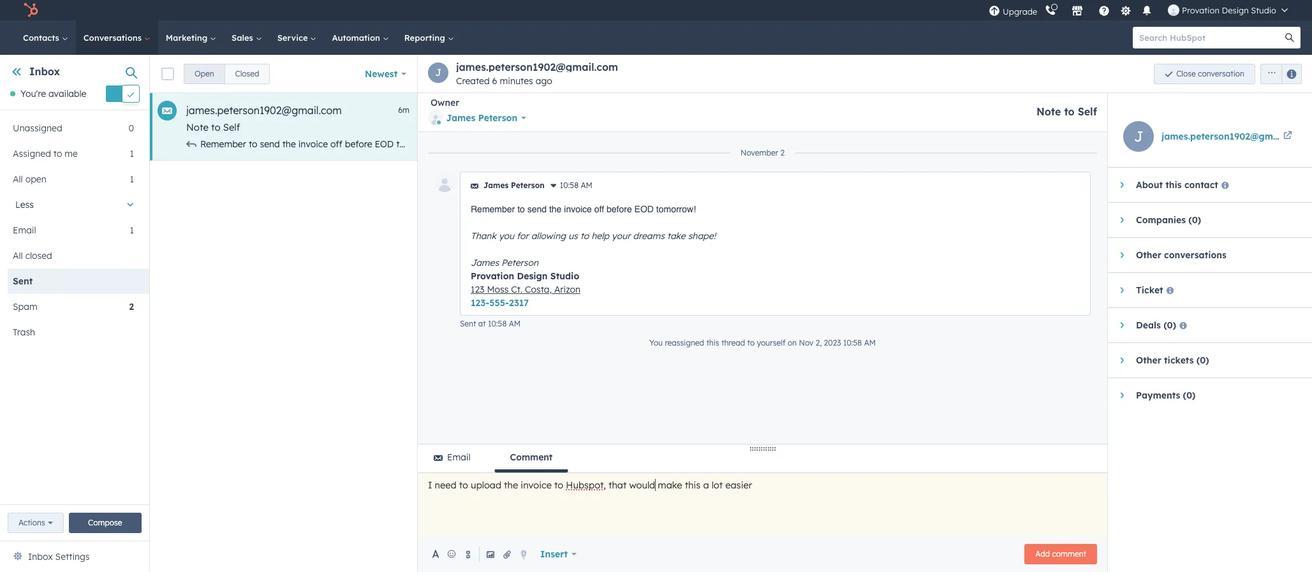 Task type: locate. For each thing, give the bounding box(es) containing it.
1 all from the top
[[13, 174, 23, 185]]

0 vertical spatial for
[[488, 138, 500, 150]]

2 horizontal spatial design
[[1222, 5, 1249, 15]]

caret image for payments
[[1121, 392, 1124, 399]]

peterson
[[478, 112, 517, 124], [720, 138, 757, 150], [511, 181, 545, 190], [501, 257, 538, 269]]

about this contact
[[1136, 179, 1218, 191]]

am up the remember to send the invoice off before eod tomorrow!
[[581, 181, 593, 190]]

all left closed
[[13, 250, 23, 262]]

compose
[[88, 518, 122, 528]]

1 vertical spatial you
[[499, 230, 514, 242]]

tomorrow! for remember to send the invoice off before eod tomorrow!
[[656, 204, 696, 214]]

us inside the 'email from james.peterson1902@gmail.com with subject note to self' "row"
[[539, 138, 549, 150]]

1 vertical spatial 123-
[[471, 297, 490, 309]]

(0) inside 'dropdown button'
[[1183, 390, 1196, 401]]

james peterson inside popup button
[[446, 112, 517, 124]]

1 horizontal spatial 123-
[[976, 138, 993, 150]]

caret image inside other tickets (0) dropdown button
[[1121, 357, 1124, 364]]

email down less
[[13, 225, 36, 236]]

contacts
[[23, 33, 62, 43]]

peterson inside "row"
[[720, 138, 757, 150]]

555-
[[993, 138, 1012, 150], [490, 297, 509, 309]]

1 horizontal spatial off
[[594, 204, 604, 214]]

provation inside the 'email from james.peterson1902@gmail.com with subject note to self' "row"
[[759, 138, 800, 150]]

0 horizontal spatial remember
[[200, 138, 246, 150]]

design inside provation design studio popup button
[[1222, 5, 1249, 15]]

3 caret image from the top
[[1121, 286, 1124, 294]]

0 horizontal spatial 10:58
[[488, 319, 507, 329]]

design up 123-555-2317 "link"
[[517, 270, 548, 282]]

ticket
[[1136, 285, 1163, 296]]

0 vertical spatial caret image
[[1121, 181, 1124, 189]]

0 vertical spatial ct.
[[904, 138, 915, 150]]

1 vertical spatial caret image
[[1121, 251, 1124, 259]]

caret image inside payments (0) 'dropdown button'
[[1121, 392, 1124, 399]]

insert
[[540, 549, 568, 560]]

note to self
[[1037, 105, 1097, 118], [186, 121, 240, 133]]

caret image
[[1121, 216, 1124, 224], [1121, 322, 1124, 329], [1121, 357, 1124, 364], [1121, 392, 1124, 399]]

123-
[[976, 138, 993, 150], [471, 297, 490, 309]]

1 horizontal spatial tomorrow!
[[656, 204, 696, 214]]

1 for open
[[130, 174, 134, 185]]

provation inside james peterson provation design studio 123 moss ct. costa, arizon 123-555-2317
[[471, 270, 514, 282]]

0 vertical spatial thank
[[442, 138, 467, 150]]

caret image inside 'other conversations' 'dropdown button'
[[1121, 251, 1124, 259]]

0 horizontal spatial costa,
[[525, 284, 552, 295]]

2 group from the left
[[1256, 63, 1302, 84]]

off for remember to send the invoice off before eod tomorrow!  thank you for allowing us to help your dreams take shape!  james peterson provation design studio 123 moss ct. costa, arizon 123-555-2317
[[330, 138, 342, 150]]

1 horizontal spatial sent
[[460, 319, 476, 329]]

sent up spam
[[13, 276, 33, 287]]

note to self heading
[[1037, 105, 1097, 118]]

contacts link
[[15, 20, 76, 55]]

us down the remember to send the invoice off before eod tomorrow!
[[568, 230, 578, 242]]

2 vertical spatial provation
[[471, 270, 514, 282]]

1 vertical spatial 2317
[[509, 297, 529, 309]]

caret image left payments
[[1121, 392, 1124, 399]]

group down sales
[[184, 63, 270, 84]]

am right 2023
[[864, 338, 876, 348]]

compose button
[[69, 513, 142, 533]]

Open button
[[184, 63, 225, 84]]

0 horizontal spatial note to self
[[186, 121, 240, 133]]

555- inside james peterson provation design studio 123 moss ct. costa, arizon 123-555-2317
[[490, 297, 509, 309]]

0 vertical spatial before
[[345, 138, 372, 150]]

remember to send the invoice off before eod tomorrow!
[[471, 204, 696, 214]]

studio inside james peterson provation design studio 123 moss ct. costa, arizon 123-555-2317
[[550, 270, 579, 282]]

need
[[435, 479, 457, 491]]

caret image left ticket
[[1121, 286, 1124, 294]]

1 vertical spatial other
[[1136, 355, 1162, 366]]

group down search button
[[1256, 63, 1302, 84]]

caret image inside ticket dropdown button
[[1121, 286, 1124, 294]]

trash
[[13, 327, 35, 338]]

caret image
[[1121, 181, 1124, 189], [1121, 251, 1124, 259], [1121, 286, 1124, 294]]

your down the remember to send the invoice off before eod tomorrow!
[[612, 230, 631, 242]]

0 vertical spatial arizon
[[947, 138, 973, 150]]

0 vertical spatial moss
[[880, 138, 901, 150]]

tomorrow!
[[396, 138, 439, 150], [656, 204, 696, 214]]

inbox
[[29, 65, 60, 78], [28, 551, 53, 563]]

0 horizontal spatial shape!
[[659, 138, 687, 150]]

0 vertical spatial invoice
[[298, 138, 328, 150]]

this right about
[[1166, 179, 1182, 191]]

inbox up you're available
[[29, 65, 60, 78]]

your up 10:58 am
[[583, 138, 602, 150]]

arizon
[[947, 138, 973, 150], [554, 284, 581, 295]]

unassigned
[[13, 123, 62, 134]]

help down the remember to send the invoice off before eod tomorrow!
[[592, 230, 609, 242]]

0 vertical spatial allowing
[[502, 138, 537, 150]]

0 horizontal spatial 123
[[471, 284, 485, 295]]

0 vertical spatial 123-
[[976, 138, 993, 150]]

2 horizontal spatial studio
[[1251, 5, 1277, 15]]

0 vertical spatial provation
[[1182, 5, 1220, 15]]

0 vertical spatial 555-
[[993, 138, 1012, 150]]

0 vertical spatial us
[[539, 138, 549, 150]]

1 vertical spatial design
[[802, 138, 831, 150]]

payments (0) button
[[1108, 378, 1300, 413]]

123- inside the 'email from james.peterson1902@gmail.com with subject note to self' "row"
[[976, 138, 993, 150]]

other up ticket
[[1136, 249, 1162, 261]]

other for other tickets (0)
[[1136, 355, 1162, 366]]

the inside "row"
[[282, 138, 296, 150]]

thank up james peterson provation design studio 123 moss ct. costa, arizon 123-555-2317
[[471, 230, 496, 242]]

1 vertical spatial costa,
[[525, 284, 552, 295]]

2 vertical spatial james.peterson1902@gmail.com
[[1162, 131, 1306, 142]]

help up 10:58 am
[[563, 138, 580, 150]]

you're
[[20, 88, 46, 100]]

james peterson down 'created'
[[446, 112, 517, 124]]

notifications image
[[1141, 6, 1153, 17]]

1 vertical spatial off
[[594, 204, 604, 214]]

comment button
[[494, 445, 569, 473]]

2 horizontal spatial 10:58
[[843, 338, 862, 348]]

james down owner
[[446, 112, 476, 124]]

inbox left settings
[[28, 551, 53, 563]]

this left thread
[[706, 338, 719, 348]]

0 horizontal spatial 555-
[[490, 297, 509, 309]]

actions
[[19, 518, 45, 528]]

0 vertical spatial shape!
[[659, 138, 687, 150]]

caret image left about
[[1121, 181, 1124, 189]]

take inside the 'email from james.peterson1902@gmail.com with subject note to self' "row"
[[638, 138, 657, 150]]

(0) inside "dropdown button"
[[1164, 320, 1176, 331]]

remember
[[200, 138, 246, 150], [471, 204, 515, 214]]

2 vertical spatial 10:58
[[843, 338, 862, 348]]

1 vertical spatial note
[[186, 121, 209, 133]]

email up need
[[447, 452, 471, 463]]

1 horizontal spatial your
[[612, 230, 631, 242]]

0 horizontal spatial for
[[488, 138, 500, 150]]

123 inside the 'email from james.peterson1902@gmail.com with subject note to self' "row"
[[864, 138, 877, 150]]

help
[[563, 138, 580, 150], [592, 230, 609, 242]]

1 vertical spatial help
[[592, 230, 609, 242]]

caret image left other tickets (0)
[[1121, 357, 1124, 364]]

james.peterson1902@gmail.com link
[[1162, 129, 1306, 144]]

conversations
[[1164, 249, 1227, 261]]

1 horizontal spatial 123
[[864, 138, 877, 150]]

allowing down the remember to send the invoice off before eod tomorrow!
[[531, 230, 566, 242]]

self
[[1078, 105, 1097, 118], [223, 121, 240, 133]]

calling icon button
[[1040, 2, 1062, 19]]

thread
[[722, 338, 745, 348]]

conversation
[[1198, 69, 1245, 78]]

3 caret image from the top
[[1121, 357, 1124, 364]]

2 vertical spatial 1
[[130, 225, 134, 236]]

0 horizontal spatial invoice
[[298, 138, 328, 150]]

1 vertical spatial send
[[527, 204, 547, 214]]

main content containing james.peterson1902@gmail.com
[[150, 55, 1312, 572]]

0 horizontal spatial the
[[282, 138, 296, 150]]

other inside dropdown button
[[1136, 355, 1162, 366]]

automation link
[[324, 20, 397, 55]]

0 vertical spatial design
[[1222, 5, 1249, 15]]

service
[[277, 33, 310, 43]]

peterson inside james peterson provation design studio 123 moss ct. costa, arizon 123-555-2317
[[501, 257, 538, 269]]

tomorrow! inside the 'email from james.peterson1902@gmail.com with subject note to self' "row"
[[396, 138, 439, 150]]

allowing down 'james peterson' popup button
[[502, 138, 537, 150]]

ct. inside james peterson provation design studio 123 moss ct. costa, arizon 123-555-2317
[[511, 284, 523, 295]]

0 vertical spatial james.peterson1902@gmail.com
[[456, 61, 618, 73]]

design
[[1222, 5, 1249, 15], [802, 138, 831, 150], [517, 270, 548, 282]]

caret image for other
[[1121, 357, 1124, 364]]

remember for remember to send the invoice off before eod tomorrow!  thank you for allowing us to help your dreams take shape!  james peterson provation design studio 123 moss ct. costa, arizon 123-555-2317
[[200, 138, 246, 150]]

sent left at
[[460, 319, 476, 329]]

0 horizontal spatial help
[[563, 138, 580, 150]]

am down 123-555-2317 "link"
[[509, 319, 521, 329]]

group
[[184, 63, 270, 84], [1256, 63, 1302, 84]]

2 horizontal spatial provation
[[1182, 5, 1220, 15]]

the for remember to send the invoice off before eod tomorrow!
[[549, 204, 562, 214]]

0 horizontal spatial before
[[345, 138, 372, 150]]

10:58 right the more info icon
[[560, 181, 579, 190]]

other conversations
[[1136, 249, 1227, 261]]

eod for remember to send the invoice off before eod tomorrow!
[[634, 204, 654, 214]]

notifications button
[[1136, 0, 1158, 20]]

1 vertical spatial before
[[607, 204, 632, 214]]

1 other from the top
[[1136, 249, 1162, 261]]

all inside button
[[13, 250, 23, 262]]

Closed button
[[224, 63, 270, 84]]

other left tickets in the bottom of the page
[[1136, 355, 1162, 366]]

1 vertical spatial eod
[[634, 204, 654, 214]]

123 inside james peterson provation design studio 123 moss ct. costa, arizon 123-555-2317
[[471, 284, 485, 295]]

0 horizontal spatial 2317
[[509, 297, 529, 309]]

remember inside the 'email from james.peterson1902@gmail.com with subject note to self' "row"
[[200, 138, 246, 150]]

for
[[488, 138, 500, 150], [517, 230, 529, 242]]

2 horizontal spatial invoice
[[564, 204, 592, 214]]

other inside 'dropdown button'
[[1136, 249, 1162, 261]]

off inside the 'email from james.peterson1902@gmail.com with subject note to self' "row"
[[330, 138, 342, 150]]

would
[[629, 479, 655, 491]]

before for remember to send the invoice off before eod tomorrow!  thank you for allowing us to help your dreams take shape!  james peterson provation design studio 123 moss ct. costa, arizon 123-555-2317
[[345, 138, 372, 150]]

1 horizontal spatial this
[[706, 338, 719, 348]]

0 vertical spatial all
[[13, 174, 23, 185]]

invoice inside the 'email from james.peterson1902@gmail.com with subject note to self' "row"
[[298, 138, 328, 150]]

6
[[492, 75, 497, 87]]

2,
[[816, 338, 822, 348]]

for down 'james peterson' popup button
[[488, 138, 500, 150]]

james.peterson1902@gmail.com up about this contact dropdown button
[[1162, 131, 1306, 142]]

(0) right deals
[[1164, 320, 1176, 331]]

caret image inside about this contact dropdown button
[[1121, 181, 1124, 189]]

created
[[456, 75, 490, 87]]

this left a
[[685, 479, 701, 491]]

menu
[[988, 0, 1297, 20]]

sent inside main content
[[460, 319, 476, 329]]

close conversation
[[1177, 69, 1245, 78]]

design up search hubspot search field
[[1222, 5, 1249, 15]]

studio
[[1251, 5, 1277, 15], [834, 138, 861, 150], [550, 270, 579, 282]]

all left open
[[13, 174, 23, 185]]

sent for sent
[[13, 276, 33, 287]]

1 vertical spatial tomorrow!
[[656, 204, 696, 214]]

1 horizontal spatial arizon
[[947, 138, 973, 150]]

james.peterson1902@gmail.com up ago
[[456, 61, 618, 73]]

james inside popup button
[[446, 112, 476, 124]]

1 group from the left
[[184, 63, 270, 84]]

assigned to me
[[13, 148, 78, 160]]

4 caret image from the top
[[1121, 392, 1124, 399]]

arizon inside james peterson provation design studio 123 moss ct. costa, arizon 123-555-2317
[[554, 284, 581, 295]]

0 horizontal spatial email
[[13, 225, 36, 236]]

2 horizontal spatial am
[[864, 338, 876, 348]]

before inside the 'email from james.peterson1902@gmail.com with subject note to self' "row"
[[345, 138, 372, 150]]

you up james peterson provation design studio 123 moss ct. costa, arizon 123-555-2317
[[499, 230, 514, 242]]

(0) for deals (0)
[[1164, 320, 1176, 331]]

1 horizontal spatial the
[[504, 479, 518, 491]]

1 vertical spatial note to self
[[186, 121, 240, 133]]

thank
[[442, 138, 467, 150], [471, 230, 496, 242]]

that
[[609, 479, 627, 491]]

0 vertical spatial send
[[260, 138, 280, 150]]

james peterson provation design studio 123 moss ct. costa, arizon 123-555-2317
[[471, 257, 581, 309]]

1 horizontal spatial studio
[[834, 138, 861, 150]]

take
[[638, 138, 657, 150], [667, 230, 686, 242]]

i need to upload the invoice to hubspot, that would make this a lot easier
[[428, 479, 752, 491]]

all closed
[[13, 250, 52, 262]]

2 caret image from the top
[[1121, 322, 1124, 329]]

peterson inside popup button
[[478, 112, 517, 124]]

1 caret image from the top
[[1121, 216, 1124, 224]]

dreams
[[604, 138, 636, 150], [633, 230, 665, 242]]

1 horizontal spatial design
[[802, 138, 831, 150]]

0 vertical spatial your
[[583, 138, 602, 150]]

help inside the 'email from james.peterson1902@gmail.com with subject note to self' "row"
[[563, 138, 580, 150]]

2 horizontal spatial this
[[1166, 179, 1182, 191]]

james peterson button
[[428, 108, 526, 128]]

2 all from the top
[[13, 250, 23, 262]]

design inside james peterson provation design studio 123 moss ct. costa, arizon 123-555-2317
[[517, 270, 548, 282]]

hubspot image
[[23, 3, 38, 18]]

2 1 from the top
[[130, 174, 134, 185]]

0 horizontal spatial you
[[470, 138, 485, 150]]

0 vertical spatial the
[[282, 138, 296, 150]]

before
[[345, 138, 372, 150], [607, 204, 632, 214]]

marketplaces image
[[1072, 6, 1083, 17]]

moss inside james peterson provation design studio 123 moss ct. costa, arizon 123-555-2317
[[487, 284, 509, 295]]

eod for remember to send the invoice off before eod tomorrow!  thank you for allowing us to help your dreams take shape!  james peterson provation design studio 123 moss ct. costa, arizon 123-555-2317
[[375, 138, 394, 150]]

james left november
[[689, 138, 717, 150]]

main content
[[150, 55, 1312, 572]]

us down ago
[[539, 138, 549, 150]]

you down 'james peterson' popup button
[[470, 138, 485, 150]]

0 vertical spatial 10:58
[[560, 181, 579, 190]]

1 horizontal spatial take
[[667, 230, 686, 242]]

james left the more info icon
[[484, 181, 509, 190]]

for up james peterson provation design studio 123 moss ct. costa, arizon 123-555-2317
[[517, 230, 529, 242]]

0 horizontal spatial send
[[260, 138, 280, 150]]

allowing inside the 'email from james.peterson1902@gmail.com with subject note to self' "row"
[[502, 138, 537, 150]]

inbox for inbox settings
[[28, 551, 53, 563]]

10:58 right 2023
[[843, 338, 862, 348]]

1 vertical spatial james peterson
[[484, 181, 545, 190]]

0 vertical spatial take
[[638, 138, 657, 150]]

james up 123-555-2317 "link"
[[471, 257, 499, 269]]

1 vertical spatial remember
[[471, 204, 515, 214]]

upgrade
[[1003, 6, 1037, 16]]

about
[[1136, 179, 1163, 191]]

10:58 right at
[[488, 319, 507, 329]]

1 vertical spatial studio
[[834, 138, 861, 150]]

1 caret image from the top
[[1121, 181, 1124, 189]]

james.peterson1902@gmail.com down closed button
[[186, 104, 342, 117]]

1 vertical spatial ct.
[[511, 284, 523, 295]]

james peterson left the more info icon
[[484, 181, 545, 190]]

2 caret image from the top
[[1121, 251, 1124, 259]]

send inside the 'email from james.peterson1902@gmail.com with subject note to self' "row"
[[260, 138, 280, 150]]

1 1 from the top
[[130, 148, 134, 160]]

allowing
[[502, 138, 537, 150], [531, 230, 566, 242]]

inbox for inbox
[[29, 65, 60, 78]]

the
[[282, 138, 296, 150], [549, 204, 562, 214], [504, 479, 518, 491]]

1 horizontal spatial 2
[[781, 148, 785, 158]]

sent inside 'button'
[[13, 276, 33, 287]]

contact
[[1185, 179, 1218, 191]]

you
[[649, 338, 663, 348]]

tomorrow! for remember to send the invoice off before eod tomorrow!  thank you for allowing us to help your dreams take shape!  james peterson provation design studio 123 moss ct. costa, arizon 123-555-2317
[[396, 138, 439, 150]]

123-555-2317 link
[[471, 297, 529, 309]]

1 vertical spatial your
[[612, 230, 631, 242]]

0 horizontal spatial moss
[[487, 284, 509, 295]]

us
[[539, 138, 549, 150], [568, 230, 578, 242]]

eod inside the 'email from james.peterson1902@gmail.com with subject note to self' "row"
[[375, 138, 394, 150]]

Search HubSpot search field
[[1133, 27, 1289, 48]]

caret image for about this contact
[[1121, 181, 1124, 189]]

(0) right companies
[[1189, 214, 1201, 226]]

james peterson
[[446, 112, 517, 124], [484, 181, 545, 190]]

caret image left deals
[[1121, 322, 1124, 329]]

menu containing provation design studio
[[988, 0, 1297, 20]]

design right november 2 in the top right of the page
[[802, 138, 831, 150]]

2 other from the top
[[1136, 355, 1162, 366]]

november
[[741, 148, 778, 158]]

1 vertical spatial inbox
[[28, 551, 53, 563]]

off
[[330, 138, 342, 150], [594, 204, 604, 214]]

caret image left companies
[[1121, 216, 1124, 224]]

555- inside the 'email from james.peterson1902@gmail.com with subject note to self' "row"
[[993, 138, 1012, 150]]

thank down 'james peterson' popup button
[[442, 138, 467, 150]]

1 vertical spatial email
[[447, 452, 471, 463]]

2 horizontal spatial the
[[549, 204, 562, 214]]

1 horizontal spatial remember
[[471, 204, 515, 214]]

(0)
[[1189, 214, 1201, 226], [1164, 320, 1176, 331], [1197, 355, 1209, 366], [1183, 390, 1196, 401]]

before for remember to send the invoice off before eod tomorrow!
[[607, 204, 632, 214]]

email
[[13, 225, 36, 236], [447, 452, 471, 463]]

newest
[[365, 68, 398, 79]]

0 vertical spatial tomorrow!
[[396, 138, 439, 150]]

0 horizontal spatial group
[[184, 63, 270, 84]]

0 horizontal spatial take
[[638, 138, 657, 150]]

0 vertical spatial studio
[[1251, 5, 1277, 15]]

caret image inside the companies (0) dropdown button
[[1121, 216, 1124, 224]]

1 vertical spatial 555-
[[490, 297, 509, 309]]

0 vertical spatial note
[[1037, 105, 1061, 118]]

caret image left 'other conversations'
[[1121, 251, 1124, 259]]

(0) for payments (0)
[[1183, 390, 1196, 401]]

this
[[1166, 179, 1182, 191], [706, 338, 719, 348], [685, 479, 701, 491]]

0 horizontal spatial ct.
[[511, 284, 523, 295]]

am
[[581, 181, 593, 190], [509, 319, 521, 329], [864, 338, 876, 348]]

you
[[470, 138, 485, 150], [499, 230, 514, 242]]

lot
[[712, 479, 723, 491]]

2 vertical spatial invoice
[[521, 479, 552, 491]]

(0) right payments
[[1183, 390, 1196, 401]]



Task type: describe. For each thing, give the bounding box(es) containing it.
marketplaces button
[[1064, 0, 1091, 20]]

this inside dropdown button
[[1166, 179, 1182, 191]]

1 vertical spatial shape!
[[688, 230, 716, 242]]

james.peterson1902@gmail.com created 6 minutes ago
[[456, 61, 618, 87]]

send for remember to send the invoice off before eod tomorrow!
[[527, 204, 547, 214]]

0 vertical spatial note to self
[[1037, 105, 1097, 118]]

1 horizontal spatial am
[[581, 181, 593, 190]]

payments
[[1136, 390, 1180, 401]]

1 horizontal spatial help
[[592, 230, 609, 242]]

thank you for allowing us to help your dreams take shape!
[[471, 230, 716, 242]]

provation design studio
[[1182, 5, 1277, 15]]

comment
[[510, 452, 553, 463]]

dreams inside the 'email from james.peterson1902@gmail.com with subject note to self' "row"
[[604, 138, 636, 150]]

1 vertical spatial us
[[568, 230, 578, 242]]

you reassigned this thread to yourself on nov 2, 2023 10:58 am
[[649, 338, 876, 348]]

ticket button
[[1108, 273, 1300, 308]]

6m
[[398, 105, 410, 115]]

(0) right tickets in the bottom of the page
[[1197, 355, 1209, 366]]

studio inside the 'email from james.peterson1902@gmail.com with subject note to self' "row"
[[834, 138, 861, 150]]

me
[[65, 148, 78, 160]]

remember to send the invoice off before eod tomorrow!  thank you for allowing us to help your dreams take shape!  james peterson provation design studio 123 moss ct. costa, arizon 123-555-2317
[[200, 138, 1030, 150]]

more info image
[[550, 182, 557, 190]]

easier
[[726, 479, 752, 491]]

2317 inside the 'email from james.peterson1902@gmail.com with subject note to self' "row"
[[1012, 138, 1030, 150]]

a
[[703, 479, 709, 491]]

123- inside james peterson provation design studio 123 moss ct. costa, arizon 123-555-2317
[[471, 297, 490, 309]]

2023
[[824, 338, 841, 348]]

add comment
[[1036, 549, 1086, 559]]

deals
[[1136, 320, 1161, 331]]

payments (0)
[[1136, 390, 1196, 401]]

invoice for remember to send the invoice off before eod tomorrow!
[[564, 204, 592, 214]]

comment
[[1052, 549, 1086, 559]]

service link
[[270, 20, 324, 55]]

provation design studio button
[[1161, 0, 1296, 20]]

1 vertical spatial this
[[706, 338, 719, 348]]

1 horizontal spatial james.peterson1902@gmail.com
[[456, 61, 618, 73]]

0 vertical spatial email
[[13, 225, 36, 236]]

james inside "row"
[[689, 138, 717, 150]]

1 horizontal spatial note
[[1037, 105, 1061, 118]]

group containing open
[[184, 63, 270, 84]]

thank inside the 'email from james.peterson1902@gmail.com with subject note to self' "row"
[[442, 138, 467, 150]]

sent button
[[8, 269, 134, 294]]

upgrade image
[[989, 5, 1000, 17]]

tickets
[[1164, 355, 1194, 366]]

1 vertical spatial 10:58
[[488, 319, 507, 329]]

1 vertical spatial 2
[[129, 301, 134, 313]]

available
[[49, 88, 86, 100]]

marketing link
[[158, 20, 224, 55]]

deals (0)
[[1136, 320, 1176, 331]]

email button
[[418, 445, 487, 473]]

sales
[[232, 33, 256, 43]]

your inside the 'email from james.peterson1902@gmail.com with subject note to self' "row"
[[583, 138, 602, 150]]

all open
[[13, 174, 46, 185]]

all closed button
[[8, 243, 134, 269]]

2 vertical spatial the
[[504, 479, 518, 491]]

2317 inside james peterson provation design studio 123 moss ct. costa, arizon 123-555-2317
[[509, 297, 529, 309]]

sales link
[[224, 20, 270, 55]]

open
[[25, 174, 46, 185]]

yourself
[[757, 338, 786, 348]]

arizon inside the 'email from james.peterson1902@gmail.com with subject note to self' "row"
[[947, 138, 973, 150]]

hubspot,
[[566, 479, 606, 491]]

(0) for companies (0)
[[1189, 214, 1201, 226]]

settings link
[[1118, 4, 1134, 17]]

james.peterson1902@gmail.com inside "row"
[[186, 104, 342, 117]]

reassigned
[[665, 338, 704, 348]]

owner
[[431, 97, 459, 108]]

design inside the 'email from james.peterson1902@gmail.com with subject note to self' "row"
[[802, 138, 831, 150]]

all for all open
[[13, 174, 23, 185]]

0 vertical spatial self
[[1078, 105, 1097, 118]]

all for all closed
[[13, 250, 23, 262]]

1 for to
[[130, 148, 134, 160]]

0 horizontal spatial am
[[509, 319, 521, 329]]

2 horizontal spatial james.peterson1902@gmail.com
[[1162, 131, 1306, 142]]

nov
[[799, 338, 814, 348]]

insert button
[[532, 542, 585, 567]]

closed
[[235, 69, 259, 78]]

search image
[[1286, 33, 1294, 42]]

conversations
[[83, 33, 144, 43]]

settings
[[55, 551, 90, 563]]

costa, inside james peterson provation design studio 123 moss ct. costa, arizon 123-555-2317
[[525, 284, 552, 295]]

inbox settings
[[28, 551, 90, 563]]

close conversation button
[[1154, 63, 1256, 84]]

other tickets (0) button
[[1108, 343, 1300, 378]]

1 vertical spatial dreams
[[633, 230, 665, 242]]

add
[[1036, 549, 1050, 559]]

automation
[[332, 33, 383, 43]]

off for remember to send the invoice off before eod tomorrow!
[[594, 204, 604, 214]]

for inside the 'email from james.peterson1902@gmail.com with subject note to self' "row"
[[488, 138, 500, 150]]

james peterson image
[[1168, 4, 1180, 16]]

james inside james peterson provation design studio 123 moss ct. costa, arizon 123-555-2317
[[471, 257, 499, 269]]

caret image inside the deals (0) "dropdown button"
[[1121, 322, 1124, 329]]

assigned
[[13, 148, 51, 160]]

1 vertical spatial thank
[[471, 230, 496, 242]]

moss inside the 'email from james.peterson1902@gmail.com with subject note to self' "row"
[[880, 138, 901, 150]]

deals (0) button
[[1108, 308, 1300, 343]]

newest button
[[357, 61, 415, 86]]

calling icon image
[[1045, 5, 1057, 17]]

3 1 from the top
[[130, 225, 134, 236]]

at
[[478, 319, 486, 329]]

you're available image
[[10, 91, 15, 96]]

1 vertical spatial take
[[667, 230, 686, 242]]

i
[[428, 479, 432, 491]]

reporting link
[[397, 20, 462, 55]]

1 vertical spatial for
[[517, 230, 529, 242]]

shape! inside the 'email from james.peterson1902@gmail.com with subject note to self' "row"
[[659, 138, 687, 150]]

invoice for remember to send the invoice off before eod tomorrow!  thank you for allowing us to help your dreams take shape!  james peterson provation design studio 123 moss ct. costa, arizon 123-555-2317
[[298, 138, 328, 150]]

ct. inside the 'email from james.peterson1902@gmail.com with subject note to self' "row"
[[904, 138, 915, 150]]

1 vertical spatial allowing
[[531, 230, 566, 242]]

studio inside popup button
[[1251, 5, 1277, 15]]

reporting
[[404, 33, 448, 43]]

1 horizontal spatial invoice
[[521, 479, 552, 491]]

you inside the 'email from james.peterson1902@gmail.com with subject note to self' "row"
[[470, 138, 485, 150]]

less
[[15, 199, 34, 211]]

minutes
[[500, 75, 533, 87]]

hubspot link
[[15, 3, 48, 18]]

about this contact button
[[1108, 168, 1300, 202]]

other tickets (0)
[[1136, 355, 1209, 366]]

10:58 am
[[560, 181, 593, 190]]

note to self inside "row"
[[186, 121, 240, 133]]

marketing
[[166, 33, 210, 43]]

add comment group
[[1025, 544, 1097, 565]]

caret image for ticket
[[1121, 286, 1124, 294]]

remember for remember to send the invoice off before eod tomorrow!
[[471, 204, 515, 214]]

settings image
[[1120, 5, 1132, 17]]

send for remember to send the invoice off before eod tomorrow!  thank you for allowing us to help your dreams take shape!  james peterson provation design studio 123 moss ct. costa, arizon 123-555-2317
[[260, 138, 280, 150]]

caret image for companies
[[1121, 216, 1124, 224]]

close
[[1177, 69, 1196, 78]]

spam
[[13, 301, 37, 313]]

1 horizontal spatial you
[[499, 230, 514, 242]]

note inside the 'email from james.peterson1902@gmail.com with subject note to self' "row"
[[186, 121, 209, 133]]

open
[[195, 69, 214, 78]]

costa, inside the 'email from james.peterson1902@gmail.com with subject note to self' "row"
[[918, 138, 945, 150]]

self inside "row"
[[223, 121, 240, 133]]

closed
[[25, 250, 52, 262]]

sent for sent at 10:58 am
[[460, 319, 476, 329]]

email from james.peterson1902@gmail.com with subject note to self row
[[150, 93, 1030, 161]]

help button
[[1094, 0, 1115, 20]]

2 vertical spatial this
[[685, 479, 701, 491]]

november 2
[[741, 148, 785, 158]]

email inside button
[[447, 452, 471, 463]]

provation inside popup button
[[1182, 5, 1220, 15]]

other for other conversations
[[1136, 249, 1162, 261]]

actions button
[[8, 513, 64, 533]]

add comment button
[[1025, 544, 1097, 565]]

the for remember to send the invoice off before eod tomorrow!  thank you for allowing us to help your dreams take shape!  james peterson provation design studio 123 moss ct. costa, arizon 123-555-2317
[[282, 138, 296, 150]]

inbox settings link
[[28, 549, 90, 565]]

other conversations button
[[1108, 238, 1300, 272]]

help image
[[1099, 6, 1110, 17]]

sent at 10:58 am
[[460, 319, 521, 329]]



Task type: vqa. For each thing, say whether or not it's contained in the screenshot.
leftmost EOD
yes



